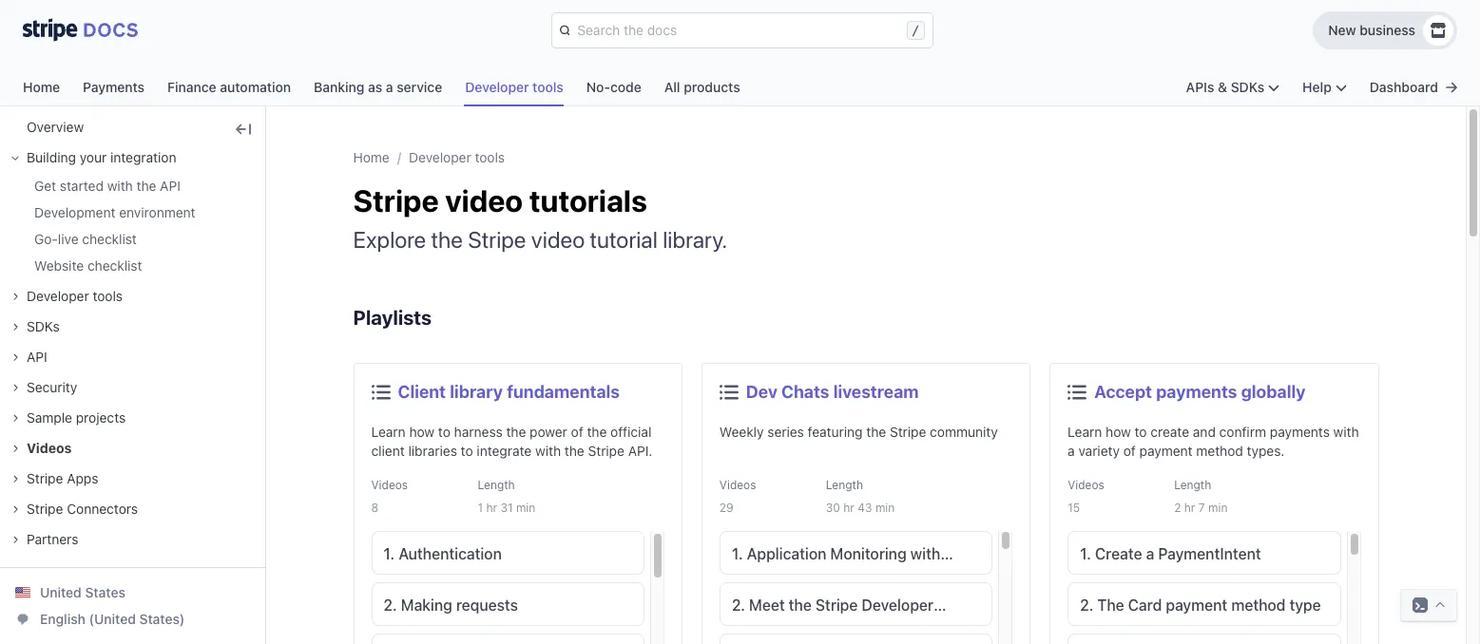 Task type: describe. For each thing, give the bounding box(es) containing it.
united
[[40, 585, 82, 601]]

0 vertical spatial developer tools
[[465, 79, 564, 95]]

with inside learn how to harness the power of the official client libraries to integrate with the stripe api.
[[535, 443, 561, 459]]

8
[[371, 501, 379, 515]]

apis
[[1186, 79, 1215, 95]]

to for accept
[[1135, 424, 1147, 440]]

dropdown closed image for stripe connectors
[[11, 506, 19, 514]]

tutorial
[[590, 226, 658, 253]]

length 1 hr 31 min
[[478, 478, 536, 515]]

dropdown closed image for developer tools
[[11, 293, 19, 301]]

. for 1 . create a paymentintent
[[1087, 546, 1091, 563]]

1 horizontal spatial to
[[461, 443, 473, 459]]

integration
[[110, 149, 176, 165]]

products
[[684, 79, 740, 95]]

security link
[[11, 378, 77, 397]]

1 horizontal spatial video
[[531, 226, 585, 253]]

go-
[[34, 231, 58, 247]]

checklist inside the website checklist link
[[87, 258, 142, 274]]

(united
[[89, 611, 136, 628]]

create
[[1095, 546, 1142, 563]]

started
[[60, 178, 104, 194]]

tab list containing home
[[23, 74, 740, 106]]

length for chats
[[826, 478, 863, 493]]

. for 2 . the card payment method type
[[1089, 597, 1094, 614]]

united states
[[40, 585, 125, 601]]

english (united states)
[[40, 611, 185, 628]]

building
[[27, 149, 76, 165]]

get started with the api link
[[19, 177, 180, 196]]

payment inside learn how to create and confirm payments with a variety of payment method types.
[[1140, 443, 1193, 459]]

building your integration
[[27, 149, 176, 165]]

1 inside length 1 hr 31 min
[[478, 501, 483, 515]]

2 for 2 . making requests
[[384, 597, 393, 614]]

united states button
[[15, 584, 125, 603]]

library
[[450, 382, 503, 402]]

types.
[[1247, 443, 1285, 459]]

finance automation
[[167, 79, 291, 95]]

dropdown closed image for sdks
[[11, 323, 19, 331]]

0 horizontal spatial home link
[[23, 74, 83, 106]]

accept payments globally
[[1095, 382, 1306, 402]]

dropdown closed image for security
[[11, 384, 19, 392]]

type
[[1290, 597, 1321, 614]]

2 for 2 . the card payment method type
[[1080, 597, 1089, 614]]

all products
[[664, 79, 740, 95]]

31
[[501, 501, 513, 515]]

service
[[397, 79, 442, 95]]

2 vertical spatial developer tools link
[[11, 287, 123, 306]]

sample
[[27, 410, 72, 426]]

2 .
[[732, 597, 749, 614]]

overview link
[[11, 118, 84, 137]]

1 vertical spatial developer
[[409, 149, 471, 165]]

requests
[[456, 597, 518, 614]]

building your integration link
[[11, 148, 195, 167]]

website checklist link
[[19, 257, 142, 276]]

videos 29
[[720, 478, 756, 515]]

dropdown closed image for api
[[11, 354, 19, 361]]

connectors
[[67, 501, 138, 517]]

card
[[1128, 597, 1162, 614]]

videos link
[[11, 439, 72, 458]]

. for 2 .
[[741, 597, 745, 614]]

1 .
[[732, 546, 747, 563]]

. for 1 . authentication
[[390, 546, 395, 563]]

/
[[912, 23, 920, 38]]

banking as a service link
[[314, 74, 465, 106]]

payments inside learn how to create and confirm payments with a variety of payment method types.
[[1270, 424, 1330, 440]]

dashboard link
[[1370, 78, 1439, 97]]

client
[[398, 382, 446, 402]]

tutorials
[[529, 183, 647, 219]]

and
[[1193, 424, 1216, 440]]

confirm
[[1220, 424, 1267, 440]]

videos for client library fundamentals
[[371, 478, 408, 493]]

banking
[[314, 79, 365, 95]]

go-live checklist link
[[19, 230, 137, 249]]

series
[[768, 424, 804, 440]]

dev chats livestream
[[746, 382, 919, 402]]

29
[[720, 501, 734, 515]]

length 30 hr 43 min
[[826, 478, 895, 515]]

finance
[[167, 79, 216, 95]]

making
[[401, 597, 452, 614]]

dropdown open image
[[11, 154, 19, 162]]

hr for library
[[486, 501, 497, 515]]

weekly series featuring the stripe community
[[720, 424, 998, 440]]

the
[[1098, 597, 1124, 614]]

globally
[[1241, 382, 1306, 402]]

1 horizontal spatial api
[[160, 178, 180, 194]]

apis & sdks
[[1186, 79, 1265, 95]]

a inside banking as a service 'link'
[[386, 79, 393, 95]]

min for globally
[[1208, 501, 1228, 515]]

dev
[[746, 382, 778, 402]]

new
[[1329, 22, 1356, 38]]

partners
[[27, 532, 78, 548]]

paymentintent
[[1158, 546, 1261, 563]]

of inside learn how to create and confirm payments with a variety of payment method types.
[[1124, 443, 1136, 459]]

0 vertical spatial developer
[[465, 79, 529, 95]]

of inside learn how to harness the power of the official client libraries to integrate with the stripe api.
[[571, 424, 584, 440]]

chats
[[782, 382, 830, 402]]

payments link
[[83, 74, 167, 106]]

code
[[610, 79, 642, 95]]

fundamentals
[[507, 382, 620, 402]]

development
[[34, 204, 116, 221]]

live
[[58, 231, 79, 247]]

no-
[[586, 79, 610, 95]]

projects
[[76, 410, 126, 426]]

english (united states) button
[[15, 610, 185, 629]]

weekly
[[720, 424, 764, 440]]

43
[[858, 501, 872, 515]]

with inside learn how to create and confirm payments with a variety of payment method types.
[[1334, 424, 1359, 440]]

1 for 1 . authentication
[[384, 546, 390, 563]]

how for client
[[409, 424, 435, 440]]

30
[[826, 501, 840, 515]]

hr for chats
[[844, 501, 855, 515]]

client library fundamentals
[[398, 382, 620, 402]]

partners link
[[11, 531, 78, 550]]

0 vertical spatial developer tools link
[[465, 74, 586, 106]]



Task type: locate. For each thing, give the bounding box(es) containing it.
dropdown closed image down api link
[[11, 384, 19, 392]]

client
[[371, 443, 405, 459]]

1 vertical spatial of
[[1124, 443, 1136, 459]]

1 . create a paymentintent
[[1080, 546, 1261, 563]]

1 vertical spatial payment
[[1166, 597, 1228, 614]]

0 vertical spatial payments
[[1156, 382, 1237, 402]]

1 horizontal spatial home
[[353, 149, 390, 165]]

1 vertical spatial method
[[1232, 597, 1286, 614]]

the inside stripe video tutorials explore the stripe video tutorial library.
[[431, 226, 463, 253]]

official
[[611, 424, 652, 440]]

dropdown closed image for sample projects
[[11, 415, 19, 422]]

video
[[445, 183, 523, 219], [531, 226, 585, 253]]

api down "sdks" link
[[27, 349, 47, 365]]

2 horizontal spatial length
[[1174, 478, 1212, 493]]

0 vertical spatial with
[[107, 178, 133, 194]]

2 vertical spatial developer
[[27, 288, 89, 304]]

. for 1 .
[[739, 546, 743, 563]]

length for payments
[[1174, 478, 1212, 493]]

. left the
[[1089, 597, 1094, 614]]

2 dropdown closed image from the top
[[11, 415, 19, 422]]

dropdown closed image up stripe apps link
[[11, 445, 19, 453]]

dropdown closed image inside security link
[[11, 384, 19, 392]]

2 down 1 .
[[732, 597, 741, 614]]

1 vertical spatial with
[[1334, 424, 1359, 440]]

2 . the card payment method type
[[1080, 597, 1321, 614]]

1 horizontal spatial payments
[[1270, 424, 1330, 440]]

2 hr from the left
[[844, 501, 855, 515]]

sdks up api link
[[27, 319, 60, 335]]

2 how from the left
[[1106, 424, 1131, 440]]

0 vertical spatial sdks
[[1231, 79, 1265, 95]]

2 horizontal spatial a
[[1146, 546, 1155, 563]]

api.
[[628, 443, 653, 459]]

0 horizontal spatial length
[[478, 478, 515, 493]]

sdks inside the apis & sdks button
[[1231, 79, 1265, 95]]

stripe video tutorials explore the stripe video tutorial library.
[[353, 183, 727, 253]]

home
[[23, 79, 60, 95], [353, 149, 390, 165]]

checklist inside go-live checklist link
[[82, 231, 137, 247]]

accept payments globally link
[[1060, 374, 1361, 408]]

to for client
[[438, 424, 451, 440]]

1 horizontal spatial min
[[876, 501, 895, 515]]

1 horizontal spatial sdks
[[1231, 79, 1265, 95]]

how inside learn how to create and confirm payments with a variety of payment method types.
[[1106, 424, 1131, 440]]

length inside length 30 hr 43 min
[[826, 478, 863, 493]]

0 vertical spatial video
[[445, 183, 523, 219]]

automation
[[220, 79, 291, 95]]

0 vertical spatial checklist
[[82, 231, 137, 247]]

api up "environment"
[[160, 178, 180, 194]]

tools
[[533, 79, 564, 95], [475, 149, 505, 165], [93, 288, 123, 304]]

dropdown closed image up partners link
[[11, 506, 19, 514]]

1 vertical spatial home link
[[353, 149, 390, 165]]

0 vertical spatial tools
[[533, 79, 564, 95]]

3 length from the left
[[1174, 478, 1212, 493]]

0 vertical spatial of
[[571, 424, 584, 440]]

min right 31
[[516, 501, 536, 515]]

videos up the 29
[[720, 478, 756, 493]]

a
[[386, 79, 393, 95], [1068, 443, 1075, 459], [1146, 546, 1155, 563]]

sample projects
[[27, 410, 126, 426]]

1 dropdown closed image from the top
[[11, 293, 19, 301]]

no-code
[[586, 79, 642, 95]]

3 hr from the left
[[1184, 501, 1196, 515]]

us image
[[15, 586, 30, 601]]

7
[[1199, 501, 1205, 515]]

get started with the api
[[34, 178, 180, 194]]

1 horizontal spatial length
[[826, 478, 863, 493]]

0 vertical spatial method
[[1196, 443, 1244, 459]]

3 dropdown closed image from the top
[[11, 384, 19, 392]]

payments up types.
[[1270, 424, 1330, 440]]

sdks
[[1231, 79, 1265, 95], [27, 319, 60, 335]]

dev chats livestream link
[[712, 374, 1013, 408]]

checklist
[[82, 231, 137, 247], [87, 258, 142, 274]]

. down 1 .
[[741, 597, 745, 614]]

learn how to create and confirm payments with a variety of payment method types.
[[1068, 424, 1359, 459]]

a right as
[[386, 79, 393, 95]]

Search the docs text field
[[574, 15, 903, 46]]

checklist down development environment link
[[82, 231, 137, 247]]

0 horizontal spatial payments
[[1156, 382, 1237, 402]]

2 horizontal spatial to
[[1135, 424, 1147, 440]]

dropdown closed image down videos link
[[11, 475, 19, 483]]

min inside length 1 hr 31 min
[[516, 501, 536, 515]]

1 vertical spatial tools
[[475, 149, 505, 165]]

hr for payments
[[1184, 501, 1196, 515]]

videos for dev chats livestream
[[720, 478, 756, 493]]

1 vertical spatial a
[[1068, 443, 1075, 459]]

1 how from the left
[[409, 424, 435, 440]]

payment right card
[[1166, 597, 1228, 614]]

0 horizontal spatial tools
[[93, 288, 123, 304]]

home link
[[23, 74, 83, 106], [353, 149, 390, 165]]

how for accept
[[1106, 424, 1131, 440]]

click to collapse the sidebar and hide the navigation image
[[236, 122, 251, 137]]

to up libraries in the left of the page
[[438, 424, 451, 440]]

the down livestream
[[866, 424, 886, 440]]

explore
[[353, 226, 426, 253]]

of right variety
[[1124, 443, 1136, 459]]

2 min from the left
[[876, 501, 895, 515]]

length up 31
[[478, 478, 515, 493]]

how up variety
[[1106, 424, 1131, 440]]

2 . making requests
[[384, 597, 518, 614]]

length inside length 2 hr 7 min
[[1174, 478, 1212, 493]]

dropdown closed image left partners
[[11, 536, 19, 544]]

to left create
[[1135, 424, 1147, 440]]

dropdown closed image inside the developer tools "link"
[[11, 293, 19, 301]]

a left variety
[[1068, 443, 1075, 459]]

sdks right &
[[1231, 79, 1265, 95]]

dropdown closed image down "sdks" link
[[11, 354, 19, 361]]

tools inside tab list
[[533, 79, 564, 95]]

go-live checklist
[[34, 231, 137, 247]]

hr inside length 30 hr 43 min
[[844, 501, 855, 515]]

developer tools left 'no-'
[[465, 79, 564, 95]]

hr left 7
[[1184, 501, 1196, 515]]

1 horizontal spatial with
[[535, 443, 561, 459]]

2 inside length 2 hr 7 min
[[1174, 501, 1181, 515]]

1 horizontal spatial learn
[[1068, 424, 1102, 440]]

1 vertical spatial developer tools link
[[409, 149, 505, 165]]

1 dropdown closed image from the top
[[11, 354, 19, 361]]

developer down service
[[409, 149, 471, 165]]

the down power
[[565, 443, 584, 459]]

0 horizontal spatial how
[[409, 424, 435, 440]]

1 length from the left
[[478, 478, 515, 493]]

dropdown closed image inside videos link
[[11, 445, 19, 453]]

library.
[[663, 226, 727, 253]]

create
[[1151, 424, 1190, 440]]

dropdown closed image for partners
[[11, 536, 19, 544]]

dropdown closed image for stripe apps
[[11, 475, 19, 483]]

all products link
[[664, 74, 740, 106]]

learn for accept payments globally
[[1068, 424, 1102, 440]]

authentication
[[399, 546, 502, 563]]

home down banking as a service 'link'
[[353, 149, 390, 165]]

payment
[[1140, 443, 1193, 459], [1166, 597, 1228, 614]]

featuring
[[808, 424, 863, 440]]

the left official
[[587, 424, 607, 440]]

to down harness
[[461, 443, 473, 459]]

of
[[571, 424, 584, 440], [1124, 443, 1136, 459]]

dropdown closed image inside partners link
[[11, 536, 19, 544]]

1 horizontal spatial home link
[[353, 149, 390, 165]]

developer tools down service
[[409, 149, 505, 165]]

1 min from the left
[[516, 501, 536, 515]]

videos 15
[[1068, 478, 1105, 515]]

stripe connectors link
[[11, 500, 138, 519]]

to inside learn how to create and confirm payments with a variety of payment method types.
[[1135, 424, 1147, 440]]

0 vertical spatial home
[[23, 79, 60, 95]]

0 horizontal spatial video
[[445, 183, 523, 219]]

of right power
[[571, 424, 584, 440]]

libraries
[[408, 443, 457, 459]]

1 horizontal spatial of
[[1124, 443, 1136, 459]]

1 vertical spatial developer tools
[[409, 149, 505, 165]]

1 down videos 8
[[384, 546, 390, 563]]

1 vertical spatial home
[[353, 149, 390, 165]]

0 horizontal spatial to
[[438, 424, 451, 440]]

2 vertical spatial with
[[535, 443, 561, 459]]

0 horizontal spatial of
[[571, 424, 584, 440]]

stripe inside learn how to harness the power of the official client libraries to integrate with the stripe api.
[[588, 443, 625, 459]]

english
[[40, 611, 86, 628]]

1 vertical spatial sdks
[[27, 319, 60, 335]]

1 hr from the left
[[486, 501, 497, 515]]

learn inside learn how to harness the power of the official client libraries to integrate with the stripe api.
[[371, 424, 406, 440]]

1 horizontal spatial hr
[[844, 501, 855, 515]]

0 horizontal spatial home
[[23, 79, 60, 95]]

1 vertical spatial checklist
[[87, 258, 142, 274]]

1 down the 29
[[732, 546, 739, 563]]

videos 8
[[371, 478, 408, 515]]

tools up stripe video tutorials explore the stripe video tutorial library.
[[475, 149, 505, 165]]

overview
[[27, 119, 84, 135]]

method left type on the bottom
[[1232, 597, 1286, 614]]

dropdown closed image
[[11, 293, 19, 301], [11, 323, 19, 331], [11, 384, 19, 392], [11, 445, 19, 453], [11, 536, 19, 544]]

0 vertical spatial api
[[160, 178, 180, 194]]

0 horizontal spatial sdks
[[27, 319, 60, 335]]

hr right 30
[[844, 501, 855, 515]]

no-code link
[[586, 74, 664, 106]]

1 learn from the left
[[371, 424, 406, 440]]

method
[[1196, 443, 1244, 459], [1232, 597, 1286, 614]]

learn up the client
[[371, 424, 406, 440]]

payments
[[1156, 382, 1237, 402], [1270, 424, 1330, 440]]

method down and
[[1196, 443, 1244, 459]]

website
[[34, 258, 84, 274]]

1 left 31
[[478, 501, 483, 515]]

your
[[80, 149, 107, 165]]

2 for 2 .
[[732, 597, 741, 614]]

4 dropdown closed image from the top
[[11, 445, 19, 453]]

1 vertical spatial api
[[27, 349, 47, 365]]

length inside length 1 hr 31 min
[[478, 478, 515, 493]]

hr left 31
[[486, 501, 497, 515]]

payments up and
[[1156, 382, 1237, 402]]

developer tools down the website checklist link
[[27, 288, 123, 304]]

min right 43
[[876, 501, 895, 515]]

an image of the stripe logo image
[[23, 18, 138, 41]]

. left create
[[1087, 546, 1091, 563]]

dropdown closed image inside stripe apps link
[[11, 475, 19, 483]]

hr inside length 1 hr 31 min
[[486, 501, 497, 515]]

api
[[160, 178, 180, 194], [27, 349, 47, 365]]

power
[[530, 424, 568, 440]]

learn for client library fundamentals
[[371, 424, 406, 440]]

0 vertical spatial payment
[[1140, 443, 1193, 459]]

home inside home link
[[23, 79, 60, 95]]

min inside length 2 hr 7 min
[[1208, 501, 1228, 515]]

apis & sdks button
[[1186, 78, 1280, 97]]

2 left the making
[[384, 597, 393, 614]]

dropdown closed image inside "sdks" link
[[11, 323, 19, 331]]

0 horizontal spatial with
[[107, 178, 133, 194]]

5 dropdown closed image from the top
[[11, 536, 19, 544]]

help button
[[1303, 78, 1347, 97]]

integrate
[[477, 443, 532, 459]]

a right create
[[1146, 546, 1155, 563]]

2 horizontal spatial with
[[1334, 424, 1359, 440]]

developer
[[465, 79, 529, 95], [409, 149, 471, 165], [27, 288, 89, 304]]

checklist down go-live checklist
[[87, 258, 142, 274]]

developer down 'website'
[[27, 288, 89, 304]]

1 vertical spatial video
[[531, 226, 585, 253]]

2 vertical spatial tools
[[93, 288, 123, 304]]

tools down website checklist
[[93, 288, 123, 304]]

method inside learn how to create and confirm payments with a variety of payment method types.
[[1196, 443, 1244, 459]]

stripe
[[353, 183, 439, 219], [468, 226, 526, 253], [890, 424, 926, 440], [588, 443, 625, 459], [27, 471, 63, 487], [27, 501, 63, 517]]

hr inside length 2 hr 7 min
[[1184, 501, 1196, 515]]

2 vertical spatial developer tools
[[27, 288, 123, 304]]

an image of the stripe logo link
[[4, 0, 157, 63]]

2 length from the left
[[826, 478, 863, 493]]

. left the making
[[393, 597, 397, 614]]

dropdown closed image inside api link
[[11, 354, 19, 361]]

min for livestream
[[876, 501, 895, 515]]

min right 7
[[1208, 501, 1228, 515]]

home link down banking as a service 'link'
[[353, 149, 390, 165]]

0 horizontal spatial hr
[[486, 501, 497, 515]]

0 vertical spatial a
[[386, 79, 393, 95]]

0 vertical spatial home link
[[23, 74, 83, 106]]

2 horizontal spatial hr
[[1184, 501, 1196, 515]]

1 vertical spatial payments
[[1270, 424, 1330, 440]]

. up 2 .
[[739, 546, 743, 563]]

new business button
[[1313, 11, 1458, 49]]

min for fundamentals
[[516, 501, 536, 515]]

the down integration at the left top of page
[[136, 178, 156, 194]]

0 horizontal spatial learn
[[371, 424, 406, 440]]

dropdown closed image inside the sample projects link
[[11, 415, 19, 422]]

developer tools link
[[465, 74, 586, 106], [409, 149, 505, 165], [11, 287, 123, 306]]

2 learn from the left
[[1068, 424, 1102, 440]]

dropdown closed image up "sdks" link
[[11, 293, 19, 301]]

4 dropdown closed image from the top
[[11, 506, 19, 514]]

2 horizontal spatial tools
[[533, 79, 564, 95]]

the right explore
[[431, 226, 463, 253]]

3 min from the left
[[1208, 501, 1228, 515]]

length up 30
[[826, 478, 863, 493]]

stripe apps
[[27, 471, 98, 487]]

0 horizontal spatial api
[[27, 349, 47, 365]]

0 horizontal spatial a
[[386, 79, 393, 95]]

2 left the
[[1080, 597, 1089, 614]]

new business
[[1329, 22, 1416, 38]]

get
[[34, 178, 56, 194]]

videos up 15
[[1068, 478, 1105, 493]]

2 left 7
[[1174, 501, 1181, 515]]

1 horizontal spatial how
[[1106, 424, 1131, 440]]

dropdown closed image up api link
[[11, 323, 19, 331]]

dropdown closed image inside stripe connectors link
[[11, 506, 19, 514]]

1 horizontal spatial tools
[[475, 149, 505, 165]]

. down videos 8
[[390, 546, 395, 563]]

how up libraries in the left of the page
[[409, 424, 435, 440]]

home up overview link
[[23, 79, 60, 95]]

sample projects link
[[11, 409, 126, 428]]

&
[[1218, 79, 1228, 95]]

home link up the overview
[[23, 74, 83, 106]]

api link
[[11, 348, 47, 367]]

tools left 'no-'
[[533, 79, 564, 95]]

2 horizontal spatial min
[[1208, 501, 1228, 515]]

learn inside learn how to create and confirm payments with a variety of payment method types.
[[1068, 424, 1102, 440]]

2 vertical spatial a
[[1146, 546, 1155, 563]]

all
[[664, 79, 680, 95]]

1 horizontal spatial a
[[1068, 443, 1075, 459]]

. for 2 . making requests
[[393, 597, 397, 614]]

min inside length 30 hr 43 min
[[876, 501, 895, 515]]

videos down sample
[[27, 440, 72, 456]]

payment down create
[[1140, 443, 1193, 459]]

client library fundamentals link
[[364, 374, 664, 408]]

1 for 1 . create a paymentintent
[[1080, 546, 1087, 563]]

videos for accept payments globally
[[1068, 478, 1105, 493]]

3 dropdown closed image from the top
[[11, 475, 19, 483]]

dropdown closed image
[[11, 354, 19, 361], [11, 415, 19, 422], [11, 475, 19, 483], [11, 506, 19, 514]]

/ button
[[552, 13, 932, 48]]

dropdown closed image for videos
[[11, 445, 19, 453]]

variety
[[1079, 443, 1120, 459]]

help
[[1303, 79, 1332, 95]]

2 dropdown closed image from the top
[[11, 323, 19, 331]]

.
[[390, 546, 395, 563], [739, 546, 743, 563], [1087, 546, 1091, 563], [393, 597, 397, 614], [741, 597, 745, 614], [1089, 597, 1094, 614]]

how inside learn how to harness the power of the official client libraries to integrate with the stripe api.
[[409, 424, 435, 440]]

accept
[[1095, 382, 1152, 402]]

0 horizontal spatial min
[[516, 501, 536, 515]]

learn up variety
[[1068, 424, 1102, 440]]

length for library
[[478, 478, 515, 493]]

length
[[478, 478, 515, 493], [826, 478, 863, 493], [1174, 478, 1212, 493]]

harness
[[454, 424, 503, 440]]

1 for 1 .
[[732, 546, 739, 563]]

videos up the 8
[[371, 478, 408, 493]]

a inside learn how to create and confirm payments with a variety of payment method types.
[[1068, 443, 1075, 459]]

tab list
[[23, 74, 740, 106]]

the up 'integrate'
[[506, 424, 526, 440]]

developer right service
[[465, 79, 529, 95]]

website checklist
[[34, 258, 142, 274]]

dropdown closed image left sample
[[11, 415, 19, 422]]

1 left create
[[1080, 546, 1087, 563]]

length up 7
[[1174, 478, 1212, 493]]



Task type: vqa. For each thing, say whether or not it's contained in the screenshot.
v within stripe apps -v # apps version 1.5.12
no



